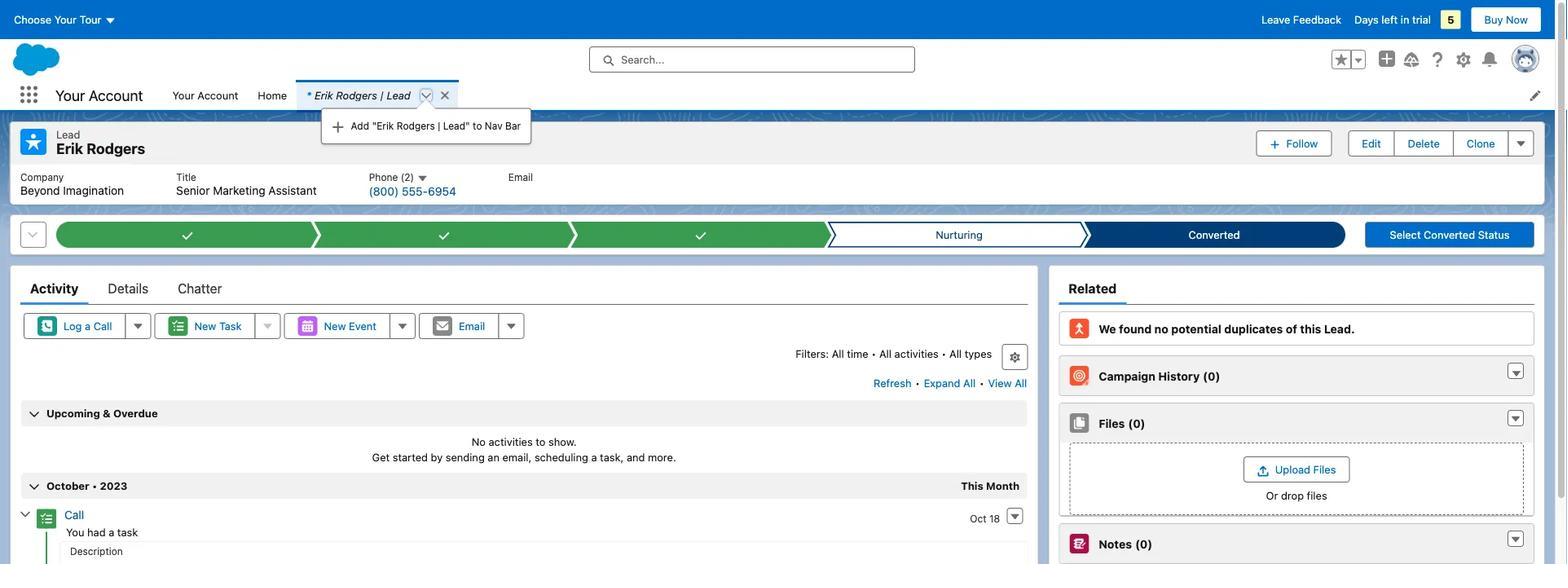 Task type: describe. For each thing, give the bounding box(es) containing it.
activity
[[30, 281, 79, 296]]

converted inside path options list box
[[1189, 229, 1240, 241]]

0 horizontal spatial account
[[89, 86, 143, 104]]

notes
[[1099, 537, 1132, 551]]

view
[[988, 377, 1012, 389]]

task image
[[37, 509, 56, 528]]

beyond
[[20, 184, 60, 197]]

text default image inside phone (2) dropdown button
[[417, 173, 428, 184]]

tab list containing activity
[[20, 272, 1028, 305]]

title senior marketing assistant
[[176, 171, 317, 197]]

clone button
[[1453, 130, 1509, 156]]

rodgers for erik rodgers | lead
[[336, 89, 377, 101]]

company beyond imagination
[[20, 171, 124, 197]]

(2)
[[401, 172, 414, 183]]

search...
[[621, 53, 665, 66]]

had
[[87, 526, 106, 538]]

assistant
[[269, 184, 317, 197]]

lead image
[[20, 129, 46, 155]]

scheduling
[[535, 451, 588, 464]]

erik for erik rodgers | lead
[[315, 89, 333, 101]]

description
[[70, 546, 123, 557]]

show.
[[549, 435, 577, 448]]

days
[[1355, 13, 1379, 26]]

add
[[351, 120, 369, 132]]

sending
[[446, 451, 485, 464]]

october  •  2023
[[46, 480, 128, 492]]

add "erik rodgers | lead" to nav bar
[[351, 120, 521, 132]]

get
[[372, 451, 390, 464]]

no activities to show. get started by sending an email, scheduling a task, and more.
[[372, 435, 676, 464]]

title
[[176, 171, 196, 183]]

choose your tour
[[14, 13, 101, 26]]

text default image inside add "erik rodgers | lead" to nav bar link
[[331, 121, 344, 134]]

refresh button
[[873, 370, 913, 396]]

expand
[[924, 377, 961, 389]]

chatter
[[178, 281, 222, 296]]

phone
[[369, 172, 398, 183]]

status
[[1478, 229, 1510, 241]]

converted inside button
[[1424, 229, 1475, 241]]

log a call button
[[24, 313, 126, 339]]

email inside button
[[459, 320, 485, 332]]

event
[[349, 320, 377, 332]]

0 vertical spatial activities
[[895, 347, 939, 360]]

leave feedback link
[[1262, 13, 1342, 26]]

upload
[[1276, 464, 1311, 476]]

lead inside lead erik rodgers
[[56, 128, 80, 140]]

• up expand
[[942, 347, 947, 360]]

select converted status button
[[1365, 222, 1535, 248]]

all right expand
[[964, 377, 976, 389]]

overdue
[[113, 407, 158, 420]]

feedback
[[1293, 13, 1342, 26]]

your account inside 'link'
[[172, 89, 238, 101]]

a inside 'button'
[[85, 320, 91, 332]]

18
[[990, 513, 1000, 524]]

new task
[[194, 320, 242, 332]]

list for leave feedback 'link'
[[163, 80, 1555, 144]]

• left expand
[[915, 377, 920, 389]]

marketing
[[213, 184, 265, 197]]

an
[[488, 451, 500, 464]]

phone (2) button
[[369, 171, 428, 184]]

we found no potential duplicates of this lead.
[[1099, 322, 1355, 335]]

| for lead
[[380, 89, 384, 101]]

&
[[103, 407, 111, 420]]

refresh
[[874, 377, 912, 389]]

path options list box
[[56, 222, 1346, 248]]

this
[[961, 480, 984, 492]]

0 horizontal spatial call
[[64, 509, 84, 522]]

view all link
[[987, 370, 1028, 396]]

expand all button
[[923, 370, 977, 396]]

home link
[[248, 80, 297, 110]]

in
[[1401, 13, 1410, 26]]

drop
[[1281, 489, 1304, 501]]

october
[[46, 480, 89, 492]]

clone
[[1467, 137, 1496, 149]]

days left in trial
[[1355, 13, 1431, 26]]

• left "2023"
[[92, 480, 97, 492]]

imagination
[[63, 184, 124, 197]]

no
[[1155, 322, 1169, 335]]

or drop files
[[1266, 489, 1328, 501]]

choose
[[14, 13, 51, 26]]

oct 18
[[970, 513, 1000, 524]]

you
[[66, 526, 84, 538]]

2023
[[100, 480, 128, 492]]

buy now
[[1485, 13, 1528, 26]]

your account link
[[163, 80, 248, 110]]

or
[[1266, 489, 1278, 501]]

senior
[[176, 184, 210, 197]]

• left view
[[980, 377, 985, 389]]

by
[[431, 451, 443, 464]]

list item containing *
[[297, 80, 532, 144]]

this month
[[961, 480, 1020, 492]]

campaign history (0)
[[1099, 369, 1220, 383]]

files element
[[1059, 403, 1535, 517]]

no
[[472, 435, 486, 448]]

a inside no activities to show. get started by sending an email, scheduling a task, and more.
[[591, 451, 597, 464]]

of
[[1286, 322, 1298, 335]]

upcoming & overdue button
[[21, 400, 1027, 426]]

refresh • expand all • view all
[[874, 377, 1027, 389]]

and
[[627, 451, 645, 464]]

new event button
[[284, 313, 390, 339]]

5
[[1448, 13, 1455, 26]]

duplicates
[[1224, 322, 1283, 335]]



Task type: locate. For each thing, give the bounding box(es) containing it.
this
[[1300, 322, 1322, 335]]

1 vertical spatial rodgers
[[397, 120, 435, 132]]

0 vertical spatial call
[[93, 320, 112, 332]]

text default image
[[420, 90, 432, 102], [331, 121, 344, 134], [417, 173, 428, 184], [1510, 413, 1522, 425], [19, 509, 31, 520], [1510, 534, 1522, 545]]

0 horizontal spatial converted
[[1189, 229, 1240, 241]]

details
[[108, 281, 148, 296]]

your account left home
[[172, 89, 238, 101]]

erik inside lead erik rodgers
[[56, 140, 83, 157]]

list containing your account
[[163, 80, 1555, 144]]

1 vertical spatial |
[[438, 120, 440, 132]]

nurturing
[[936, 229, 983, 241]]

a left task,
[[591, 451, 597, 464]]

1 vertical spatial activities
[[489, 435, 533, 448]]

all right time
[[879, 347, 892, 360]]

| up '"erik'
[[380, 89, 384, 101]]

all
[[832, 347, 844, 360], [879, 347, 892, 360], [950, 347, 962, 360], [964, 377, 976, 389], [1015, 377, 1027, 389]]

to left show.
[[536, 435, 546, 448]]

2 new from the left
[[324, 320, 346, 332]]

your inside dropdown button
[[54, 13, 77, 26]]

1 vertical spatial list
[[11, 164, 1544, 205]]

0 horizontal spatial erik
[[56, 140, 83, 157]]

time
[[847, 347, 869, 360]]

0 vertical spatial list
[[163, 80, 1555, 144]]

call
[[93, 320, 112, 332], [64, 509, 84, 522]]

email,
[[503, 451, 532, 464]]

now
[[1506, 13, 1528, 26]]

notes element
[[1059, 523, 1535, 564]]

list
[[163, 80, 1555, 144], [11, 164, 1544, 205]]

follow
[[1287, 137, 1318, 149]]

1 vertical spatial to
[[536, 435, 546, 448]]

2 horizontal spatial a
[[591, 451, 597, 464]]

erik for erik rodgers
[[56, 140, 83, 157]]

text default image inside the files element
[[1510, 413, 1522, 425]]

group
[[1332, 50, 1366, 69]]

"erik
[[372, 120, 394, 132]]

leave
[[1262, 13, 1291, 26]]

to inside no activities to show. get started by sending an email, scheduling a task, and more.
[[536, 435, 546, 448]]

a
[[85, 320, 91, 332], [591, 451, 597, 464], [109, 526, 114, 538]]

call up you
[[64, 509, 84, 522]]

task
[[117, 526, 138, 538]]

(0) for notes (0)
[[1135, 537, 1153, 551]]

(0) inside the files element
[[1128, 416, 1146, 430]]

555-
[[402, 185, 428, 198]]

(0) inside notes element
[[1135, 537, 1153, 551]]

0 vertical spatial rodgers
[[336, 89, 377, 101]]

1 horizontal spatial call
[[93, 320, 112, 332]]

text default image inside notes element
[[1510, 534, 1522, 545]]

chatter link
[[178, 272, 222, 305]]

log a call
[[64, 320, 112, 332]]

files
[[1307, 489, 1328, 501]]

related link
[[1069, 272, 1117, 305]]

0 vertical spatial a
[[85, 320, 91, 332]]

lead
[[387, 89, 411, 101], [56, 128, 80, 140]]

activities up refresh button
[[895, 347, 939, 360]]

all left 'types'
[[950, 347, 962, 360]]

nurturing link
[[835, 222, 1081, 248]]

0 horizontal spatial |
[[380, 89, 384, 101]]

1 vertical spatial erik
[[56, 140, 83, 157]]

files down campaign
[[1099, 416, 1125, 430]]

1 horizontal spatial account
[[198, 89, 238, 101]]

your inside 'link'
[[172, 89, 195, 101]]

1 horizontal spatial a
[[109, 526, 114, 538]]

notes (0)
[[1099, 537, 1153, 551]]

1 vertical spatial lead
[[56, 128, 80, 140]]

(0) right history
[[1203, 369, 1220, 383]]

trial
[[1413, 13, 1431, 26]]

1 vertical spatial a
[[591, 451, 597, 464]]

1 vertical spatial call
[[64, 509, 84, 522]]

files up files
[[1314, 464, 1336, 476]]

activities inside no activities to show. get started by sending an email, scheduling a task, and more.
[[489, 435, 533, 448]]

(0) right notes
[[1135, 537, 1153, 551]]

0 vertical spatial |
[[380, 89, 384, 101]]

tour
[[80, 13, 101, 26]]

1 horizontal spatial to
[[536, 435, 546, 448]]

history
[[1159, 369, 1200, 383]]

activities up email,
[[489, 435, 533, 448]]

account left home
[[198, 89, 238, 101]]

bar
[[505, 120, 521, 132]]

text default image
[[439, 90, 451, 101]]

new left task
[[194, 320, 216, 332]]

a right had at the left of the page
[[109, 526, 114, 538]]

0 vertical spatial email
[[509, 171, 533, 183]]

1 converted from the left
[[1189, 229, 1240, 241]]

erik inside list item
[[315, 89, 333, 101]]

erik up the company beyond imagination
[[56, 140, 83, 157]]

upcoming & overdue
[[46, 407, 158, 420]]

new event
[[324, 320, 377, 332]]

0 vertical spatial to
[[473, 120, 482, 132]]

0 vertical spatial lead
[[387, 89, 411, 101]]

call right log
[[93, 320, 112, 332]]

delete button
[[1394, 130, 1454, 156]]

rodgers right '"erik'
[[397, 120, 435, 132]]

company
[[20, 171, 64, 183]]

add "erik rodgers | lead" to nav bar link
[[322, 112, 531, 140]]

started
[[393, 451, 428, 464]]

1 horizontal spatial new
[[324, 320, 346, 332]]

rodgers inside add "erik rodgers | lead" to nav bar link
[[397, 120, 435, 132]]

0 horizontal spatial to
[[473, 120, 482, 132]]

select converted status
[[1390, 229, 1510, 241]]

new for new event
[[324, 320, 346, 332]]

1 horizontal spatial rodgers
[[336, 89, 377, 101]]

upcoming
[[46, 407, 100, 420]]

converted link
[[1091, 222, 1338, 248]]

0 horizontal spatial files
[[1099, 416, 1125, 430]]

lead erik rodgers
[[56, 128, 145, 157]]

1 vertical spatial email
[[459, 320, 485, 332]]

0 vertical spatial (0)
[[1203, 369, 1220, 383]]

buy
[[1485, 13, 1503, 26]]

select
[[1390, 229, 1421, 241]]

(0) down campaign
[[1128, 416, 1146, 430]]

rodgers inside lead erik rodgers
[[87, 140, 145, 157]]

list containing beyond imagination
[[11, 164, 1544, 205]]

1 horizontal spatial |
[[438, 120, 440, 132]]

1 horizontal spatial files
[[1314, 464, 1336, 476]]

task
[[219, 320, 242, 332]]

follow button
[[1257, 130, 1332, 156]]

0 horizontal spatial new
[[194, 320, 216, 332]]

0 horizontal spatial rodgers
[[87, 140, 145, 157]]

(800)
[[369, 185, 399, 198]]

rodgers up imagination
[[87, 140, 145, 157]]

2 vertical spatial a
[[109, 526, 114, 538]]

search... button
[[589, 46, 915, 73]]

new for new task
[[194, 320, 216, 332]]

erik right *
[[315, 89, 333, 101]]

| left lead"
[[438, 120, 440, 132]]

0 horizontal spatial your account
[[55, 86, 143, 104]]

account inside 'link'
[[198, 89, 238, 101]]

potential
[[1172, 322, 1222, 335]]

new left event
[[324, 320, 346, 332]]

1 horizontal spatial converted
[[1424, 229, 1475, 241]]

you had a task
[[66, 526, 138, 538]]

delete
[[1408, 137, 1440, 149]]

related
[[1069, 281, 1117, 296]]

|
[[380, 89, 384, 101], [438, 120, 440, 132]]

rodgers up add
[[336, 89, 377, 101]]

to left nav
[[473, 120, 482, 132]]

rodgers
[[336, 89, 377, 101], [397, 120, 435, 132], [87, 140, 145, 157]]

all right view
[[1015, 377, 1027, 389]]

new task button
[[154, 313, 256, 339]]

0 horizontal spatial lead
[[56, 128, 80, 140]]

(0) inside campaign history element
[[1203, 369, 1220, 383]]

rodgers for erik rodgers
[[87, 140, 145, 157]]

your account up lead erik rodgers
[[55, 86, 143, 104]]

related tab panel
[[1059, 305, 1535, 564]]

1 horizontal spatial lead
[[387, 89, 411, 101]]

1 vertical spatial files
[[1314, 464, 1336, 476]]

1 new from the left
[[194, 320, 216, 332]]

list item
[[297, 80, 532, 144]]

0 vertical spatial files
[[1099, 416, 1125, 430]]

activities
[[895, 347, 939, 360], [489, 435, 533, 448]]

lead right lead icon
[[56, 128, 80, 140]]

2 vertical spatial rodgers
[[87, 140, 145, 157]]

left
[[1382, 13, 1398, 26]]

* erik rodgers | lead
[[307, 89, 411, 101]]

filters:
[[796, 347, 829, 360]]

0 vertical spatial erik
[[315, 89, 333, 101]]

home
[[258, 89, 287, 101]]

account up lead erik rodgers
[[89, 86, 143, 104]]

1 horizontal spatial erik
[[315, 89, 333, 101]]

edit
[[1362, 137, 1381, 149]]

2 converted from the left
[[1424, 229, 1475, 241]]

call inside 'button'
[[93, 320, 112, 332]]

•
[[872, 347, 877, 360], [942, 347, 947, 360], [915, 377, 920, 389], [980, 377, 985, 389], [92, 480, 97, 492]]

2 horizontal spatial rodgers
[[397, 120, 435, 132]]

1 horizontal spatial your account
[[172, 89, 238, 101]]

(0) for files (0)
[[1128, 416, 1146, 430]]

lead"
[[443, 120, 470, 132]]

month
[[986, 480, 1020, 492]]

task,
[[600, 451, 624, 464]]

upload files
[[1276, 464, 1336, 476]]

1 horizontal spatial activities
[[895, 347, 939, 360]]

1 vertical spatial (0)
[[1128, 416, 1146, 430]]

tab list
[[20, 272, 1028, 305]]

0 horizontal spatial a
[[85, 320, 91, 332]]

| for lead"
[[438, 120, 440, 132]]

list for the your account 'link'
[[11, 164, 1544, 205]]

campaign history element
[[1059, 356, 1535, 396]]

2 vertical spatial (0)
[[1135, 537, 1153, 551]]

edit button
[[1348, 130, 1395, 156]]

a right log
[[85, 320, 91, 332]]

email button
[[419, 313, 499, 339]]

your account
[[55, 86, 143, 104], [172, 89, 238, 101]]

• right time
[[872, 347, 877, 360]]

email inside list
[[509, 171, 533, 183]]

oct
[[970, 513, 987, 524]]

0 horizontal spatial email
[[459, 320, 485, 332]]

1 horizontal spatial email
[[509, 171, 533, 183]]

lead up '"erik'
[[387, 89, 411, 101]]

all left time
[[832, 347, 844, 360]]

0 horizontal spatial activities
[[489, 435, 533, 448]]



Task type: vqa. For each thing, say whether or not it's contained in the screenshot.
Nav on the left of page
yes



